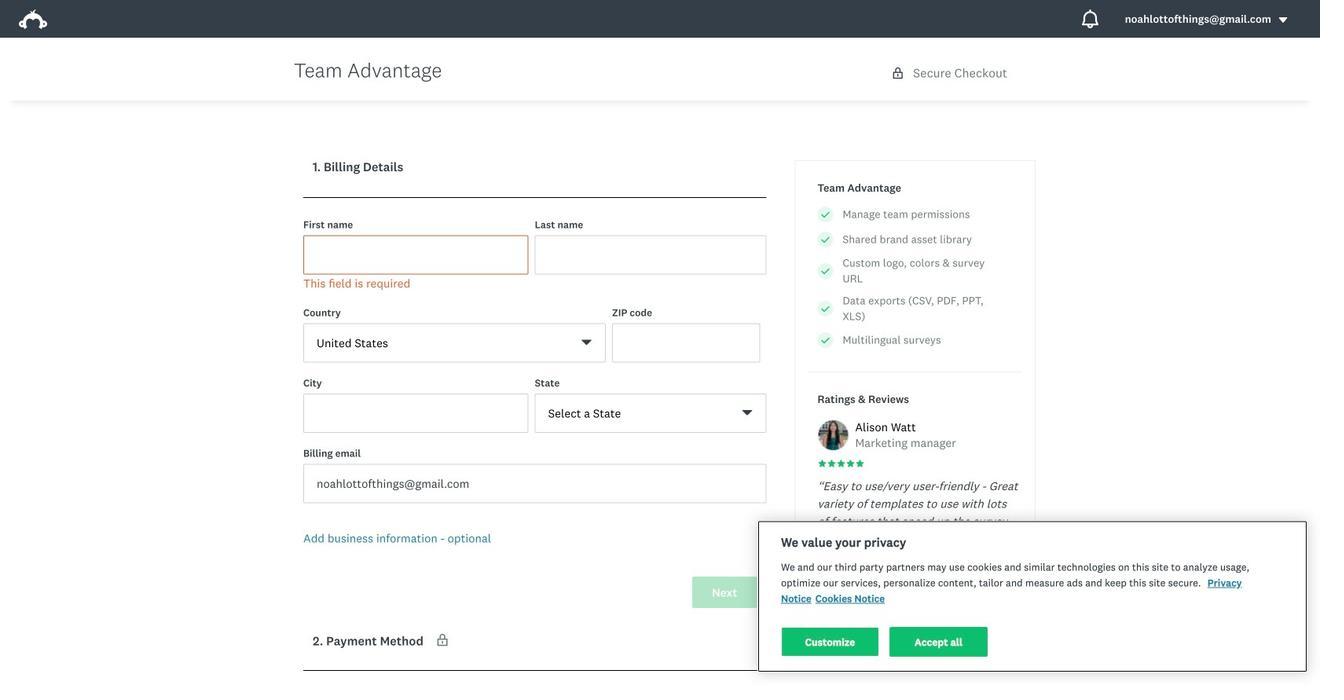 Task type: locate. For each thing, give the bounding box(es) containing it.
surveymonkey logo image
[[19, 9, 47, 29]]

None text field
[[303, 235, 529, 275], [535, 235, 767, 275], [303, 235, 529, 275], [535, 235, 767, 275]]

None telephone field
[[612, 323, 760, 363]]

products icon image
[[1081, 9, 1100, 28]]

None text field
[[303, 394, 529, 433], [303, 464, 767, 503], [303, 394, 529, 433], [303, 464, 767, 503]]

chevronright image
[[1001, 588, 1012, 600]]



Task type: vqa. For each thing, say whether or not it's contained in the screenshot.
telephone field
yes



Task type: describe. For each thing, give the bounding box(es) containing it.
chevronleft image
[[967, 588, 979, 600]]

dropdown arrow image
[[1278, 15, 1289, 26]]



